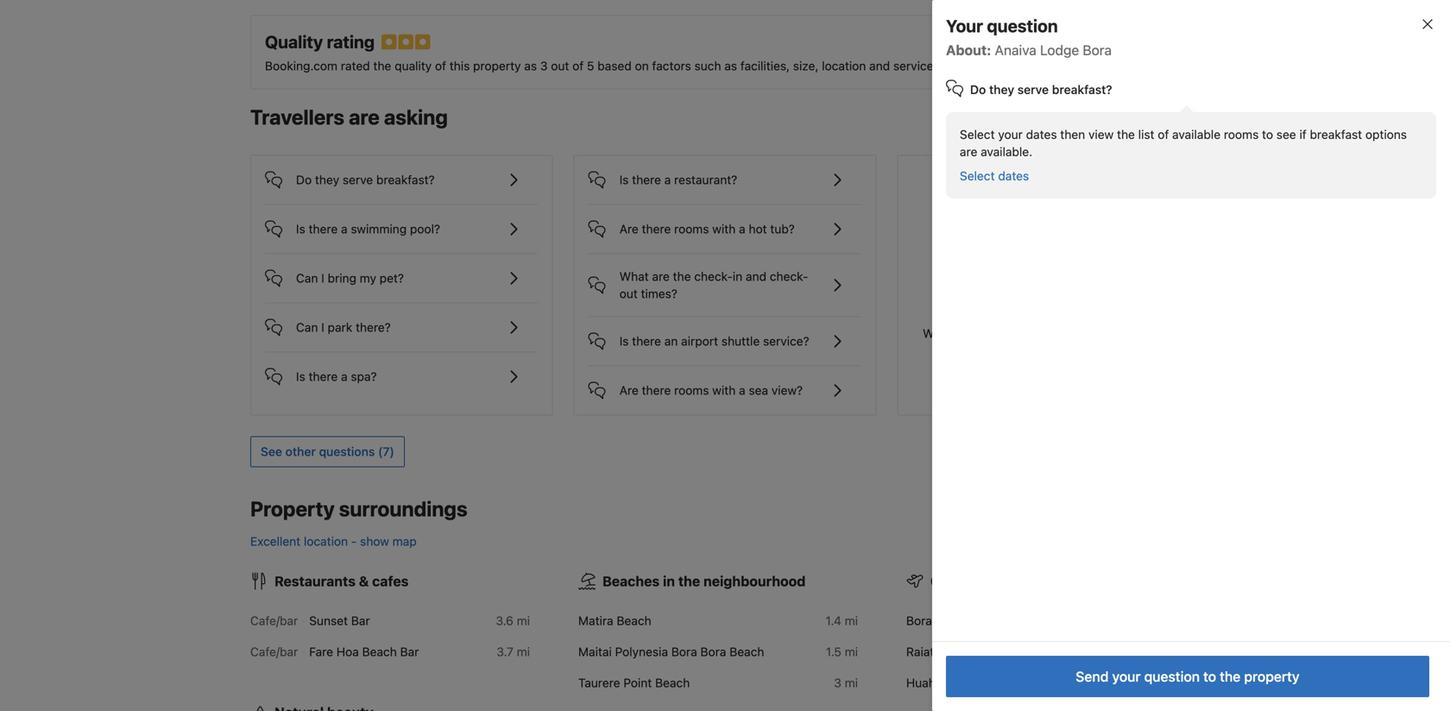 Task type: describe. For each thing, give the bounding box(es) containing it.
raiatea
[[906, 645, 948, 659]]

travellers
[[250, 105, 344, 129]]

23 mi
[[1155, 645, 1186, 659]]

the for beaches in the neighbourhood
[[678, 573, 700, 590]]

is there an airport shuttle service? button
[[588, 317, 862, 352]]

raiatea airport
[[906, 645, 989, 659]]

1 vertical spatial fare
[[966, 676, 990, 690]]

huahine – fare airport
[[906, 676, 1032, 690]]

see other questions (7)
[[261, 445, 394, 459]]

cafe/bar for sunset bar
[[250, 614, 298, 628]]

rated
[[341, 59, 370, 73]]

cafes
[[372, 573, 409, 590]]

do they serve breakfast? inside button
[[296, 173, 435, 187]]

with for hot
[[712, 222, 736, 236]]

see
[[1277, 127, 1296, 142]]

restaurant?
[[674, 173, 737, 187]]

question inside button
[[1144, 669, 1200, 685]]

49
[[1154, 676, 1170, 690]]

travellers are asking
[[250, 105, 448, 129]]

0 vertical spatial airport
[[965, 614, 1003, 628]]

is there a swimming pool?
[[296, 222, 440, 236]]

your for question
[[1112, 669, 1141, 685]]

list
[[1138, 127, 1155, 142]]

are for what are the check-in and check- out times?
[[652, 269, 670, 284]]

0 vertical spatial questions
[[1120, 326, 1174, 341]]

property surroundings
[[250, 497, 468, 521]]

are there rooms with a hot tub? button
[[588, 205, 862, 240]]

there for are there rooms with a sea view?
[[642, 383, 671, 398]]

3 mi
[[834, 676, 858, 690]]

i for bring
[[321, 271, 324, 285]]

service?
[[763, 334, 809, 348]]

taurere
[[578, 676, 620, 690]]

we have an instant answer to most questions
[[923, 326, 1174, 341]]

size,
[[793, 59, 819, 73]]

fare hoa beach bar
[[309, 645, 419, 659]]

beaches
[[603, 573, 660, 590]]

can for can i park there?
[[296, 320, 318, 335]]

1.4
[[826, 614, 842, 628]]

there for is there an airport shuttle service?
[[632, 334, 661, 348]]

out inside what are the check-in and check- out times?
[[620, 287, 638, 301]]

&
[[359, 573, 369, 590]]

airports
[[985, 573, 1038, 590]]

0 horizontal spatial fare
[[309, 645, 333, 659]]

are for are there rooms with a hot tub?
[[620, 222, 639, 236]]

3.6
[[496, 614, 514, 628]]

an for instant
[[974, 326, 987, 341]]

property inside send your question to the property button
[[1244, 669, 1300, 685]]

breakfast? inside button
[[376, 173, 435, 187]]

answer
[[1031, 326, 1071, 341]]

is for is there a spa?
[[296, 369, 305, 384]]

do they serve breakfast? button
[[265, 156, 538, 190]]

bora up raiatea airport at the right bottom of page
[[936, 614, 961, 628]]

taurere point beach
[[578, 676, 690, 690]]

availability
[[1129, 111, 1190, 126]]

mi for 1.5 mi
[[845, 645, 858, 659]]

1 horizontal spatial of
[[572, 59, 584, 73]]

mi for 3 mi
[[845, 676, 858, 690]]

see for see availability
[[1105, 111, 1126, 126]]

bring
[[328, 271, 357, 285]]

restaurants & cafes
[[275, 573, 409, 590]]

surroundings
[[339, 497, 468, 521]]

see other questions (7) button
[[250, 436, 405, 467]]

23
[[1155, 645, 1170, 659]]

available
[[1172, 127, 1221, 142]]

there for is there a swimming pool?
[[309, 222, 338, 236]]

the right 49 mi
[[1220, 669, 1241, 685]]

then
[[1060, 127, 1085, 142]]

are for are there rooms with a sea view?
[[620, 383, 639, 398]]

are for travellers are asking
[[349, 105, 380, 129]]

is there a spa?
[[296, 369, 377, 384]]

rooms for are there rooms with a hot tub?
[[674, 222, 709, 236]]

0 horizontal spatial 3
[[540, 59, 548, 73]]

hoa
[[337, 645, 359, 659]]

based
[[598, 59, 632, 73]]

beach up polynesia
[[617, 614, 652, 628]]

with for sea
[[712, 383, 736, 398]]

i for park
[[321, 320, 324, 335]]

do they serve breakfast? inside your question dialog
[[970, 82, 1112, 97]]

0 vertical spatial out
[[551, 59, 569, 73]]

is for is there an airport shuttle service?
[[620, 334, 629, 348]]

spa?
[[351, 369, 377, 384]]

factors
[[652, 59, 691, 73]]

is there a swimming pool? button
[[265, 205, 538, 240]]

to inside select your dates then view the list of available rooms to see if breakfast options are available.
[[1262, 127, 1273, 142]]

sunset bar
[[309, 614, 370, 628]]

hot
[[749, 222, 767, 236]]

they inside your question dialog
[[989, 82, 1014, 97]]

send your question to the property button
[[946, 656, 1430, 698]]

neighbourhood
[[704, 573, 806, 590]]

most
[[1089, 326, 1117, 341]]

matira
[[578, 614, 614, 628]]

49 mi
[[1154, 676, 1186, 690]]

bora inside your question about: anaiva lodge bora
[[1083, 42, 1112, 58]]

are there rooms with a sea view?
[[620, 383, 803, 398]]

mi for 1.4 mi
[[845, 614, 858, 628]]

2 vertical spatial airport
[[993, 676, 1032, 690]]

is there a restaurant?
[[620, 173, 737, 187]]

beach down 'maitai polynesia bora bora beach'
[[655, 676, 690, 690]]

quality
[[395, 59, 432, 73]]

mi for 23 mi
[[1173, 645, 1186, 659]]

other
[[285, 445, 316, 459]]

send your question to the property
[[1076, 669, 1300, 685]]

2 check- from the left
[[770, 269, 808, 284]]

matira beach
[[578, 614, 652, 628]]

bora up raiatea
[[906, 614, 932, 628]]

dates inside select your dates then view the list of available rooms to see if breakfast options are available.
[[1026, 127, 1057, 142]]

see availability
[[1105, 111, 1190, 126]]

see availability button
[[1094, 103, 1200, 134]]

sea
[[749, 383, 768, 398]]

a inside are there rooms with a sea view? button
[[739, 383, 746, 398]]

3.7 mi
[[497, 645, 530, 659]]

what
[[620, 269, 649, 284]]

what are the check-in and check- out times?
[[620, 269, 808, 301]]

beach right hoa
[[362, 645, 397, 659]]

huahine
[[906, 676, 952, 690]]

quality
[[265, 32, 323, 52]]

are there rooms with a sea view? button
[[588, 366, 862, 401]]

1 as from the left
[[524, 59, 537, 73]]

is there a spa? button
[[265, 353, 538, 387]]

about:
[[946, 42, 991, 58]]



Task type: locate. For each thing, give the bounding box(es) containing it.
the left list
[[1117, 127, 1135, 142]]

i left park
[[321, 320, 324, 335]]

out left 5
[[551, 59, 569, 73]]

0 horizontal spatial are
[[349, 105, 380, 129]]

1 vertical spatial bar
[[400, 645, 419, 659]]

questions left (7)
[[319, 445, 375, 459]]

cafe/bar left sunset
[[250, 614, 298, 628]]

of
[[435, 59, 446, 73], [572, 59, 584, 73], [1158, 127, 1169, 142]]

asking
[[384, 105, 448, 129]]

0 vertical spatial are
[[349, 105, 380, 129]]

the right beaches
[[678, 573, 700, 590]]

tub?
[[770, 222, 795, 236]]

dates inside button
[[998, 169, 1029, 183]]

1 horizontal spatial and
[[869, 59, 890, 73]]

0 vertical spatial with
[[712, 222, 736, 236]]

serve inside your question dialog
[[1018, 82, 1049, 97]]

sunset
[[309, 614, 348, 628]]

an right have
[[974, 326, 987, 341]]

1 horizontal spatial do
[[970, 82, 986, 97]]

0 horizontal spatial do they serve breakfast?
[[296, 173, 435, 187]]

rooms inside select your dates then view the list of available rooms to see if breakfast options are available.
[[1224, 127, 1259, 142]]

do down the provided.
[[970, 82, 986, 97]]

of left 5
[[572, 59, 584, 73]]

in right beaches
[[663, 573, 675, 590]]

is down what
[[620, 334, 629, 348]]

fare
[[309, 645, 333, 659], [966, 676, 990, 690]]

i left the bring
[[321, 271, 324, 285]]

select dates button
[[960, 167, 1029, 185]]

an
[[974, 326, 987, 341], [664, 334, 678, 348]]

to left see
[[1262, 127, 1273, 142]]

can i bring my pet? button
[[265, 254, 538, 289]]

do
[[970, 82, 986, 97], [296, 173, 312, 187]]

0 horizontal spatial out
[[551, 59, 569, 73]]

mi for 49 mi
[[1173, 676, 1186, 690]]

2 horizontal spatial to
[[1262, 127, 1273, 142]]

1 horizontal spatial breakfast?
[[1052, 82, 1112, 97]]

your right send
[[1112, 669, 1141, 685]]

a inside is there a swimming pool? "button"
[[341, 222, 348, 236]]

1 can from the top
[[296, 271, 318, 285]]

(7)
[[378, 445, 394, 459]]

lodge
[[1040, 42, 1079, 58]]

1 horizontal spatial are
[[652, 269, 670, 284]]

1 horizontal spatial questions
[[1120, 326, 1174, 341]]

dates left then
[[1026, 127, 1057, 142]]

mi right 49 on the bottom of the page
[[1173, 676, 1186, 690]]

your question about: anaiva lodge bora
[[946, 16, 1112, 58]]

are inside select your dates then view the list of available rooms to see if breakfast options are available.
[[960, 145, 978, 159]]

a for spa?
[[341, 369, 348, 384]]

1 vertical spatial 3
[[834, 676, 842, 690]]

can left park
[[296, 320, 318, 335]]

3 down 1.5
[[834, 676, 842, 690]]

there for are there rooms with a hot tub?
[[642, 222, 671, 236]]

are inside what are the check-in and check- out times?
[[652, 269, 670, 284]]

check- down tub?
[[770, 269, 808, 284]]

services
[[893, 59, 940, 73]]

select inside button
[[960, 169, 995, 183]]

1 horizontal spatial out
[[620, 287, 638, 301]]

see for see other questions (7)
[[261, 445, 282, 459]]

there up what
[[642, 222, 671, 236]]

0 vertical spatial are
[[620, 222, 639, 236]]

rooms for are there rooms with a sea view?
[[674, 383, 709, 398]]

breakfast
[[1310, 127, 1362, 142]]

0 vertical spatial select
[[960, 127, 995, 142]]

there inside is there an airport shuttle service? 'button'
[[632, 334, 661, 348]]

park
[[328, 320, 352, 335]]

do they serve breakfast? down lodge
[[970, 82, 1112, 97]]

–
[[956, 676, 962, 690]]

with left hot
[[712, 222, 736, 236]]

available.
[[981, 145, 1033, 159]]

2 can from the top
[[296, 320, 318, 335]]

1.5 mi
[[826, 645, 858, 659]]

5
[[587, 59, 594, 73]]

1 vertical spatial dates
[[998, 169, 1029, 183]]

they down the provided.
[[989, 82, 1014, 97]]

questions inside button
[[319, 445, 375, 459]]

1 vertical spatial property
[[1244, 669, 1300, 685]]

dates down available.
[[998, 169, 1029, 183]]

there for is there a restaurant?
[[632, 173, 661, 187]]

see up view
[[1105, 111, 1126, 126]]

rooms right available
[[1224, 127, 1259, 142]]

instant
[[990, 326, 1028, 341]]

0 horizontal spatial of
[[435, 59, 446, 73]]

0 horizontal spatial in
[[663, 573, 675, 590]]

see
[[1105, 111, 1126, 126], [261, 445, 282, 459]]

there inside is there a swimming pool? "button"
[[309, 222, 338, 236]]

1 horizontal spatial check-
[[770, 269, 808, 284]]

0 horizontal spatial your
[[998, 127, 1023, 142]]

there inside are there rooms with a sea view? button
[[642, 383, 671, 398]]

0 horizontal spatial questions
[[319, 445, 375, 459]]

can i park there? button
[[265, 303, 538, 338]]

do inside your question dialog
[[970, 82, 986, 97]]

breakfast? inside your question dialog
[[1052, 82, 1112, 97]]

airport right – at the bottom of the page
[[993, 676, 1032, 690]]

is there a restaurant? button
[[588, 156, 862, 190]]

1 horizontal spatial they
[[989, 82, 1014, 97]]

0 vertical spatial in
[[733, 269, 743, 284]]

can inside button
[[296, 271, 318, 285]]

select dates
[[960, 169, 1029, 183]]

a inside is there a spa? button
[[341, 369, 348, 384]]

question inside your question about: anaiva lodge bora
[[987, 16, 1058, 36]]

0 horizontal spatial bar
[[351, 614, 370, 628]]

bar up fare hoa beach bar
[[351, 614, 370, 628]]

the for booking.com rated the quality of this property as 3 out of 5 based on factors such as facilities, size, location and services provided.
[[373, 59, 391, 73]]

1 vertical spatial they
[[315, 173, 339, 187]]

1 vertical spatial breakfast?
[[376, 173, 435, 187]]

0 vertical spatial cafe/bar
[[250, 614, 298, 628]]

1 horizontal spatial see
[[1105, 111, 1126, 126]]

1 vertical spatial do
[[296, 173, 312, 187]]

select down available.
[[960, 169, 995, 183]]

question up anaiva
[[987, 16, 1058, 36]]

2 i from the top
[[321, 320, 324, 335]]

serve up is there a swimming pool?
[[343, 173, 373, 187]]

have
[[944, 326, 970, 341]]

mi for 3.6 mi
[[517, 614, 530, 628]]

airport up 'huahine – fare airport'
[[951, 645, 989, 659]]

there for is there a spa?
[[309, 369, 338, 384]]

times?
[[641, 287, 678, 301]]

location
[[822, 59, 866, 73]]

in inside what are the check-in and check- out times?
[[733, 269, 743, 284]]

1 vertical spatial see
[[261, 445, 282, 459]]

a
[[664, 173, 671, 187], [341, 222, 348, 236], [739, 222, 746, 236], [341, 369, 348, 384], [739, 383, 746, 398]]

breakfast?
[[1052, 82, 1112, 97], [376, 173, 435, 187]]

this
[[450, 59, 470, 73]]

i
[[321, 271, 324, 285], [321, 320, 324, 335]]

1 vertical spatial to
[[1074, 326, 1086, 341]]

breakfast? down lodge
[[1052, 82, 1112, 97]]

1 vertical spatial rooms
[[674, 222, 709, 236]]

to
[[1262, 127, 1273, 142], [1074, 326, 1086, 341], [1204, 669, 1216, 685]]

1 are from the top
[[620, 222, 639, 236]]

0 horizontal spatial serve
[[343, 173, 373, 187]]

0 horizontal spatial check-
[[694, 269, 733, 284]]

are
[[620, 222, 639, 236], [620, 383, 639, 398]]

are there rooms with a hot tub?
[[620, 222, 795, 236]]

property
[[473, 59, 521, 73], [1244, 669, 1300, 685]]

there left spa?
[[309, 369, 338, 384]]

rooms down airport
[[674, 383, 709, 398]]

fare right – at the bottom of the page
[[966, 676, 990, 690]]

point
[[624, 676, 652, 690]]

breakfast? up is there a swimming pool? "button"
[[376, 173, 435, 187]]

mi right the 3.7
[[517, 645, 530, 659]]

0 vertical spatial fare
[[309, 645, 333, 659]]

is up can i bring my pet?
[[296, 222, 305, 236]]

0 vertical spatial your
[[998, 127, 1023, 142]]

0 horizontal spatial question
[[987, 16, 1058, 36]]

see left 'other'
[[261, 445, 282, 459]]

bora down beaches in the neighbourhood
[[701, 645, 726, 659]]

bora right polynesia
[[671, 645, 697, 659]]

bora bora airport
[[906, 614, 1003, 628]]

select inside select your dates then view the list of available rooms to see if breakfast options are available.
[[960, 127, 995, 142]]

out down what
[[620, 287, 638, 301]]

rooms down is there a restaurant?
[[674, 222, 709, 236]]

1 horizontal spatial to
[[1204, 669, 1216, 685]]

beach down neighbourhood
[[730, 645, 764, 659]]

is inside 'button'
[[620, 334, 629, 348]]

0 vertical spatial question
[[987, 16, 1058, 36]]

and right location
[[869, 59, 890, 73]]

is left spa?
[[296, 369, 305, 384]]

and inside what are the check-in and check- out times?
[[746, 269, 767, 284]]

is for is there a swimming pool?
[[296, 222, 305, 236]]

1 vertical spatial serve
[[343, 173, 373, 187]]

1 vertical spatial question
[[1144, 669, 1200, 685]]

do they serve breakfast? up is there a swimming pool?
[[296, 173, 435, 187]]

0 vertical spatial can
[[296, 271, 318, 285]]

an left airport
[[664, 334, 678, 348]]

0 vertical spatial breakfast?
[[1052, 82, 1112, 97]]

1 vertical spatial are
[[620, 383, 639, 398]]

as left 5
[[524, 59, 537, 73]]

a left restaurant?
[[664, 173, 671, 187]]

1 vertical spatial do they serve breakfast?
[[296, 173, 435, 187]]

1 vertical spatial cafe/bar
[[250, 645, 298, 659]]

with inside are there rooms with a sea view? button
[[712, 383, 736, 398]]

question
[[987, 16, 1058, 36], [1144, 669, 1200, 685]]

there inside is there a restaurant? button
[[632, 173, 661, 187]]

with inside are there rooms with a hot tub? button
[[712, 222, 736, 236]]

of inside select your dates then view the list of available rooms to see if breakfast options are available.
[[1158, 127, 1169, 142]]

options
[[1366, 127, 1407, 142]]

is left restaurant?
[[620, 173, 629, 187]]

select for select dates
[[960, 169, 995, 183]]

1 with from the top
[[712, 222, 736, 236]]

1 vertical spatial i
[[321, 320, 324, 335]]

my
[[360, 271, 376, 285]]

0 vertical spatial 3
[[540, 59, 548, 73]]

there inside is there a spa? button
[[309, 369, 338, 384]]

view
[[1089, 127, 1114, 142]]

to right 49 mi
[[1204, 669, 1216, 685]]

1 horizontal spatial do they serve breakfast?
[[970, 82, 1112, 97]]

your for dates
[[998, 127, 1023, 142]]

your inside button
[[1112, 669, 1141, 685]]

is for is there a restaurant?
[[620, 173, 629, 187]]

with left sea
[[712, 383, 736, 398]]

in down are there rooms with a hot tub? button
[[733, 269, 743, 284]]

2 as from the left
[[725, 59, 737, 73]]

1 vertical spatial in
[[663, 573, 675, 590]]

bora right lodge
[[1083, 42, 1112, 58]]

an for airport
[[664, 334, 678, 348]]

0 horizontal spatial they
[[315, 173, 339, 187]]

there left restaurant?
[[632, 173, 661, 187]]

if
[[1300, 127, 1307, 142]]

1 vertical spatial out
[[620, 287, 638, 301]]

i inside button
[[321, 271, 324, 285]]

1 vertical spatial airport
[[951, 645, 989, 659]]

bar right hoa
[[400, 645, 419, 659]]

1 horizontal spatial an
[[974, 326, 987, 341]]

are left asking
[[349, 105, 380, 129]]

there
[[632, 173, 661, 187], [309, 222, 338, 236], [642, 222, 671, 236], [632, 334, 661, 348], [309, 369, 338, 384], [642, 383, 671, 398]]

0 horizontal spatial do
[[296, 173, 312, 187]]

0 horizontal spatial and
[[746, 269, 767, 284]]

0 horizontal spatial as
[[524, 59, 537, 73]]

maitai
[[578, 645, 612, 659]]

are up select dates
[[960, 145, 978, 159]]

pool?
[[410, 222, 440, 236]]

and
[[869, 59, 890, 73], [746, 269, 767, 284]]

0 horizontal spatial to
[[1074, 326, 1086, 341]]

1 vertical spatial and
[[746, 269, 767, 284]]

fare left hoa
[[309, 645, 333, 659]]

provided.
[[943, 59, 996, 73]]

property
[[250, 497, 335, 521]]

a inside are there rooms with a hot tub? button
[[739, 222, 746, 236]]

mi right 1.5
[[845, 645, 858, 659]]

your up available.
[[998, 127, 1023, 142]]

can left the bring
[[296, 271, 318, 285]]

they inside button
[[315, 173, 339, 187]]

is inside "button"
[[296, 222, 305, 236]]

0 vertical spatial see
[[1105, 111, 1126, 126]]

select your dates then view the list of available rooms to see if breakfast options are available.
[[960, 127, 1410, 159]]

question down the 23 mi
[[1144, 669, 1200, 685]]

are up times?
[[652, 269, 670, 284]]

there inside are there rooms with a hot tub? button
[[642, 222, 671, 236]]

cafe/bar for fare hoa beach bar
[[250, 645, 298, 659]]

an inside 'button'
[[664, 334, 678, 348]]

a left spa?
[[341, 369, 348, 384]]

1 check- from the left
[[694, 269, 733, 284]]

1 horizontal spatial question
[[1144, 669, 1200, 685]]

1 i from the top
[[321, 271, 324, 285]]

mi right 3.6
[[517, 614, 530, 628]]

1 horizontal spatial your
[[1112, 669, 1141, 685]]

is there an airport shuttle service?
[[620, 334, 809, 348]]

1 horizontal spatial in
[[733, 269, 743, 284]]

rating
[[327, 32, 375, 52]]

to left the most
[[1074, 326, 1086, 341]]

mi for 3.7 mi
[[517, 645, 530, 659]]

1 horizontal spatial bar
[[400, 645, 419, 659]]

0 vertical spatial bar
[[351, 614, 370, 628]]

0 vertical spatial do they serve breakfast?
[[970, 82, 1112, 97]]

a inside is there a restaurant? button
[[664, 173, 671, 187]]

2 vertical spatial rooms
[[674, 383, 709, 398]]

serve inside button
[[343, 173, 373, 187]]

2 with from the top
[[712, 383, 736, 398]]

with
[[712, 222, 736, 236], [712, 383, 736, 398]]

of down the availability at the right top
[[1158, 127, 1169, 142]]

mi right 23
[[1173, 645, 1186, 659]]

2 horizontal spatial of
[[1158, 127, 1169, 142]]

closest airports
[[931, 573, 1038, 590]]

can inside button
[[296, 320, 318, 335]]

2 select from the top
[[960, 169, 995, 183]]

facilities,
[[741, 59, 790, 73]]

can for can i bring my pet?
[[296, 271, 318, 285]]

bora
[[1083, 42, 1112, 58], [906, 614, 932, 628], [936, 614, 961, 628], [671, 645, 697, 659], [701, 645, 726, 659]]

your inside select your dates then view the list of available rooms to see if breakfast options are available.
[[998, 127, 1023, 142]]

0 vertical spatial they
[[989, 82, 1014, 97]]

they
[[989, 82, 1014, 97], [315, 173, 339, 187]]

a for restaurant?
[[664, 173, 671, 187]]

out
[[551, 59, 569, 73], [620, 287, 638, 301]]

select for select your dates then view the list of available rooms to see if breakfast options are available.
[[960, 127, 995, 142]]

pet?
[[380, 271, 404, 285]]

1 vertical spatial questions
[[319, 445, 375, 459]]

0 vertical spatial and
[[869, 59, 890, 73]]

0 horizontal spatial an
[[664, 334, 678, 348]]

3 left 5
[[540, 59, 548, 73]]

2 cafe/bar from the top
[[250, 645, 298, 659]]

a left swimming
[[341, 222, 348, 236]]

i inside button
[[321, 320, 324, 335]]

as
[[524, 59, 537, 73], [725, 59, 737, 73]]

airport down closest airports
[[965, 614, 1003, 628]]

there down times?
[[632, 334, 661, 348]]

we
[[923, 326, 941, 341]]

they up is there a swimming pool?
[[315, 173, 339, 187]]

serve down anaiva
[[1018, 82, 1049, 97]]

1.5
[[826, 645, 842, 659]]

mi
[[517, 614, 530, 628], [845, 614, 858, 628], [517, 645, 530, 659], [845, 645, 858, 659], [1173, 645, 1186, 659], [845, 676, 858, 690], [1173, 676, 1186, 690]]

to inside button
[[1204, 669, 1216, 685]]

are
[[349, 105, 380, 129], [960, 145, 978, 159], [652, 269, 670, 284]]

0 horizontal spatial see
[[261, 445, 282, 459]]

cafe/bar left hoa
[[250, 645, 298, 659]]

your question dialog
[[905, 0, 1450, 711]]

as right such
[[725, 59, 737, 73]]

1 horizontal spatial 3
[[834, 676, 842, 690]]

quality rating
[[265, 32, 375, 52]]

such
[[695, 59, 721, 73]]

there down is there an airport shuttle service? in the top of the page
[[642, 383, 671, 398]]

1 vertical spatial select
[[960, 169, 995, 183]]

the up times?
[[673, 269, 691, 284]]

1 vertical spatial with
[[712, 383, 736, 398]]

the for what are the check-in and check- out times?
[[673, 269, 691, 284]]

do inside do they serve breakfast? button
[[296, 173, 312, 187]]

1 vertical spatial your
[[1112, 669, 1141, 685]]

mi down '1.5 mi'
[[845, 676, 858, 690]]

and down hot
[[746, 269, 767, 284]]

swimming
[[351, 222, 407, 236]]

of left "this"
[[435, 59, 446, 73]]

0 vertical spatial to
[[1262, 127, 1273, 142]]

1 cafe/bar from the top
[[250, 614, 298, 628]]

1 horizontal spatial as
[[725, 59, 737, 73]]

can i bring my pet?
[[296, 271, 404, 285]]

view?
[[772, 383, 803, 398]]

can i park there?
[[296, 320, 391, 335]]

0 horizontal spatial property
[[473, 59, 521, 73]]

1 horizontal spatial fare
[[966, 676, 990, 690]]

the right rated
[[373, 59, 391, 73]]

closest
[[931, 573, 981, 590]]

restaurants
[[275, 573, 356, 590]]

a for swimming
[[341, 222, 348, 236]]

a left hot
[[739, 222, 746, 236]]

0 vertical spatial do
[[970, 82, 986, 97]]

do down 'travellers'
[[296, 173, 312, 187]]

can
[[296, 271, 318, 285], [296, 320, 318, 335]]

mi right 1.4
[[845, 614, 858, 628]]

0 vertical spatial i
[[321, 271, 324, 285]]

questions
[[1120, 326, 1174, 341], [319, 445, 375, 459]]

there up the bring
[[309, 222, 338, 236]]

2 horizontal spatial are
[[960, 145, 978, 159]]

check- down are there rooms with a hot tub? on the top of page
[[694, 269, 733, 284]]

2 are from the top
[[620, 383, 639, 398]]

the inside select your dates then view the list of available rooms to see if breakfast options are available.
[[1117, 127, 1135, 142]]

a left sea
[[739, 383, 746, 398]]

1 select from the top
[[960, 127, 995, 142]]

rooms
[[1224, 127, 1259, 142], [674, 222, 709, 236], [674, 383, 709, 398]]

1 horizontal spatial property
[[1244, 669, 1300, 685]]

1.4 mi
[[826, 614, 858, 628]]

2 vertical spatial to
[[1204, 669, 1216, 685]]

2 vertical spatial are
[[652, 269, 670, 284]]

0 vertical spatial rooms
[[1224, 127, 1259, 142]]

questions right the most
[[1120, 326, 1174, 341]]

1 vertical spatial are
[[960, 145, 978, 159]]

0 vertical spatial dates
[[1026, 127, 1057, 142]]

the inside what are the check-in and check- out times?
[[673, 269, 691, 284]]

shuttle
[[722, 334, 760, 348]]

select up available.
[[960, 127, 995, 142]]



Task type: vqa. For each thing, say whether or not it's contained in the screenshot.


